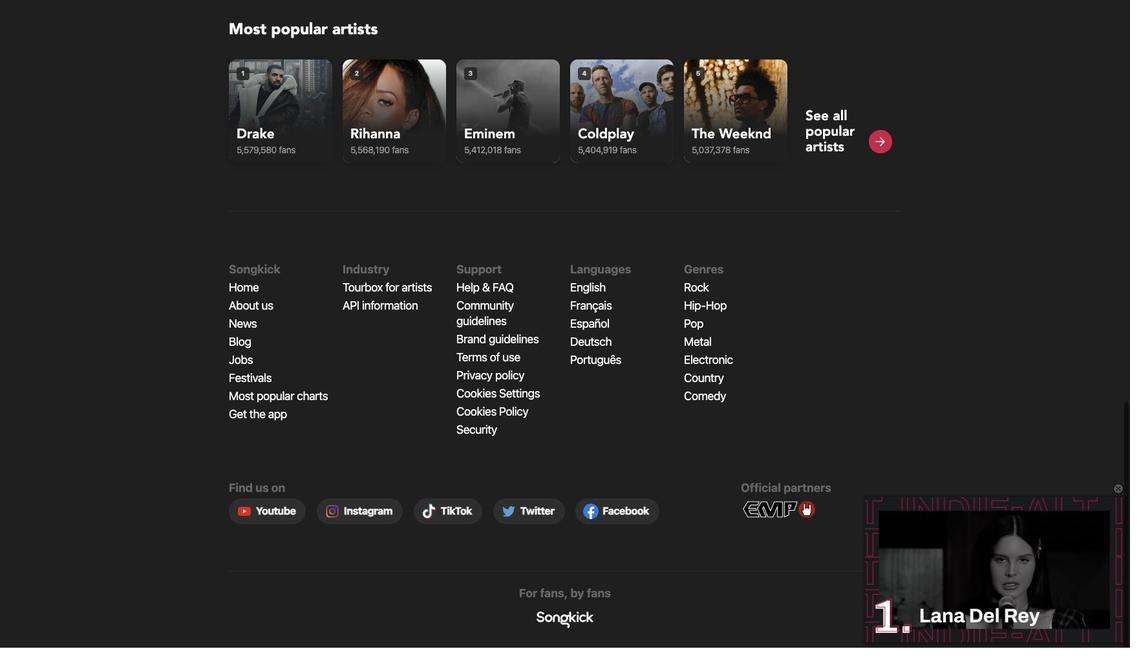 Task type: describe. For each thing, give the bounding box(es) containing it.
hop
[[706, 300, 727, 314]]

tiktok
[[441, 507, 472, 518]]

english
[[570, 282, 606, 295]]

find
[[229, 482, 253, 496]]

languages english français español deutsch português
[[570, 264, 632, 368]]

for
[[519, 588, 538, 601]]

deutsch
[[570, 336, 612, 350]]

facebook
[[603, 507, 649, 518]]

youtube link
[[229, 500, 306, 526]]

home
[[229, 282, 259, 295]]

hip-
[[684, 300, 706, 314]]

5,568,190
[[351, 145, 390, 156]]

security
[[457, 424, 497, 438]]

genres rock hip-hop pop metal electronic country comedy
[[684, 264, 733, 404]]

industry tourbox for artists api information
[[343, 264, 432, 314]]

the
[[692, 126, 715, 145]]

1 cookies from the top
[[457, 388, 497, 402]]

1 horizontal spatial 5
[[930, 502, 935, 514]]

terms of use link
[[457, 352, 521, 365]]

the weeknd 5,037,378 fans
[[692, 126, 772, 156]]

0 vertical spatial guidelines
[[457, 316, 507, 329]]

emp image
[[741, 500, 818, 522]]

festivals
[[229, 372, 272, 386]]

policy
[[495, 370, 525, 383]]

official partners
[[741, 482, 832, 496]]

1
[[241, 71, 245, 78]]

rock link
[[684, 282, 709, 295]]

youtube
[[256, 507, 296, 518]]

1 most from the top
[[229, 20, 267, 41]]

4
[[582, 71, 587, 78]]

blog link
[[229, 336, 251, 350]]

popular inside see all popular artists link
[[806, 123, 855, 142]]

privacy policy link
[[457, 370, 525, 383]]

2
[[355, 71, 359, 78]]

genres
[[684, 264, 724, 277]]

artists for industry tourbox for artists api information
[[402, 282, 432, 295]]

support
[[457, 264, 502, 277]]

cookies settings link
[[457, 388, 540, 402]]

pop
[[684, 318, 704, 332]]

5,037,378
[[692, 145, 731, 156]]

5,404,919
[[578, 145, 618, 156]]

most popular artists
[[229, 20, 378, 41]]

news link
[[229, 318, 257, 332]]

rihanna
[[351, 126, 401, 145]]

find us on
[[229, 482, 285, 496]]

blog
[[229, 336, 251, 350]]

the
[[250, 409, 266, 422]]

comedy
[[684, 391, 726, 404]]

country link
[[684, 372, 724, 386]]

see
[[806, 108, 829, 127]]

community guidelines link
[[457, 300, 514, 329]]

0 vertical spatial artists
[[332, 20, 378, 41]]

instagram
[[344, 507, 393, 518]]

comedy link
[[684, 391, 726, 404]]

us inside 'songkick home about us news blog jobs festivals most popular charts get the app'
[[262, 300, 273, 314]]

facebook link
[[576, 500, 660, 526]]

fans for eminem
[[504, 145, 521, 156]]

eminem
[[464, 126, 515, 145]]

coldplay
[[578, 126, 634, 145]]

&
[[482, 282, 490, 295]]

tourbox
[[343, 282, 383, 295]]

songkick for top
[[873, 502, 910, 514]]

hip-hop link
[[684, 300, 727, 314]]

industry
[[343, 264, 390, 277]]

help & faq link
[[457, 282, 514, 295]]

metal link
[[684, 336, 712, 350]]

twitter link
[[493, 500, 565, 526]]

see all popular artists
[[806, 108, 855, 158]]

api information link
[[343, 300, 418, 314]]

get the app link
[[229, 409, 287, 422]]

artists for see all popular artists
[[806, 139, 845, 158]]

charts
[[297, 391, 328, 404]]

2 cookies from the top
[[457, 406, 497, 420]]

5,579,580
[[237, 145, 277, 156]]

api
[[343, 300, 359, 314]]

indiealt
[[937, 502, 969, 514]]



Task type: locate. For each thing, give the bounding box(es) containing it.
5 up the
[[696, 71, 701, 78]]

for
[[386, 282, 399, 295]]

0 vertical spatial songkick
[[229, 264, 281, 277]]

fans right 5,579,580
[[279, 145, 296, 156]]

artists right for
[[402, 282, 432, 295]]

1 vertical spatial most
[[229, 391, 254, 404]]

fans down weeknd
[[733, 145, 750, 156]]

community
[[457, 300, 514, 314]]

tourbox for artists link
[[343, 282, 432, 295]]

settings
[[499, 388, 540, 402]]

5 right top
[[930, 502, 935, 514]]

0 horizontal spatial songkick
[[229, 264, 281, 277]]

1 vertical spatial songkick
[[873, 502, 910, 514]]

ep13
[[971, 502, 988, 514]]

español link
[[570, 318, 610, 332]]

information
[[362, 300, 418, 314]]

news
[[229, 318, 257, 332]]

use
[[503, 352, 521, 365]]

policy
[[499, 406, 529, 420]]

fans down the rihanna on the left of the page
[[392, 145, 409, 156]]

1 vertical spatial artists
[[806, 139, 845, 158]]

most inside 'songkick home about us news blog jobs festivals most popular charts get the app'
[[229, 391, 254, 404]]

cookies up security link
[[457, 406, 497, 420]]

home link
[[229, 282, 259, 295]]

fans,
[[540, 588, 568, 601]]

most up get
[[229, 391, 254, 404]]

privacy
[[457, 370, 493, 383]]

artists inside see all popular artists
[[806, 139, 845, 158]]

see all popular artists link
[[806, 68, 894, 158]]

coldplay 5,404,919 fans
[[578, 126, 637, 156]]

0 vertical spatial popular
[[271, 20, 328, 41]]

songkick up 1.9m
[[873, 502, 910, 514]]

popular
[[271, 20, 328, 41], [806, 123, 855, 142], [257, 391, 294, 404]]

fans
[[279, 145, 296, 156], [392, 145, 409, 156], [504, 145, 521, 156], [620, 145, 637, 156], [733, 145, 750, 156], [587, 588, 611, 601]]

drake
[[237, 126, 275, 145]]

us
[[262, 300, 273, 314], [256, 482, 269, 496]]

fans inside the weeknd 5,037,378 fans
[[733, 145, 750, 156]]

brand
[[457, 334, 486, 347]]

about
[[229, 300, 259, 314]]

5,412,018
[[464, 145, 502, 156]]

1 vertical spatial 5
[[930, 502, 935, 514]]

artists up 2
[[332, 20, 378, 41]]

by
[[571, 588, 584, 601]]

about us link
[[229, 300, 273, 314]]

0 vertical spatial cookies
[[457, 388, 497, 402]]

0 vertical spatial most
[[229, 20, 267, 41]]

0 horizontal spatial 5
[[696, 71, 701, 78]]

1 horizontal spatial artists
[[402, 282, 432, 295]]

popular inside 'songkick home about us news blog jobs festivals most popular charts get the app'
[[257, 391, 294, 404]]

artists down see in the top right of the page
[[806, 139, 845, 158]]

guidelines down community
[[457, 316, 507, 329]]

fans inside coldplay 5,404,919 fans
[[620, 145, 637, 156]]

on
[[272, 482, 285, 496]]

fans down coldplay
[[620, 145, 637, 156]]

of
[[490, 352, 500, 365]]

festivals link
[[229, 372, 272, 386]]

eminem 5,412,018 fans
[[464, 126, 521, 156]]

get
[[229, 409, 247, 422]]

songkick up home link
[[229, 264, 281, 277]]

64
[[932, 517, 942, 528]]

artists
[[332, 20, 378, 41], [806, 139, 845, 158], [402, 282, 432, 295]]

instagram link
[[317, 500, 403, 526]]

0 horizontal spatial artists
[[332, 20, 378, 41]]

guidelines up use
[[489, 334, 539, 347]]

cookies
[[457, 388, 497, 402], [457, 406, 497, 420]]

fans for rihanna
[[392, 145, 409, 156]]

2 vertical spatial popular
[[257, 391, 294, 404]]

cookies down privacy on the left of the page
[[457, 388, 497, 402]]

most popular charts link
[[229, 391, 328, 404]]

most up 1
[[229, 20, 267, 41]]

country
[[684, 372, 724, 386]]

fans inside eminem 5,412,018 fans
[[504, 145, 521, 156]]

2 most from the top
[[229, 391, 254, 404]]

tiktok link
[[414, 500, 483, 526]]

electronic
[[684, 354, 733, 368]]

1 vertical spatial guidelines
[[489, 334, 539, 347]]

0 vertical spatial us
[[262, 300, 273, 314]]

artists inside industry tourbox for artists api information
[[402, 282, 432, 295]]

songkick inside 'songkick home about us news blog jobs festivals most popular charts get the app'
[[229, 264, 281, 277]]

rihanna 5,568,190 fans
[[351, 126, 409, 156]]

rock
[[684, 282, 709, 295]]

terms
[[457, 352, 487, 365]]

français
[[570, 300, 612, 314]]

official
[[741, 482, 781, 496]]

metal
[[684, 336, 712, 350]]

pop link
[[684, 318, 704, 332]]

5
[[696, 71, 701, 78], [930, 502, 935, 514]]

fans inside rihanna 5,568,190 fans
[[392, 145, 409, 156]]

partners
[[784, 482, 832, 496]]

help
[[457, 282, 480, 295]]

1 vertical spatial popular
[[806, 123, 855, 142]]

guidelines
[[457, 316, 507, 329], [489, 334, 539, 347]]

0 vertical spatial 5
[[696, 71, 701, 78]]

songkick image
[[536, 613, 594, 630]]

us right 'about'
[[262, 300, 273, 314]]

songkick home about us news blog jobs festivals most popular charts get the app
[[229, 264, 328, 422]]

twitter
[[520, 507, 555, 518]]

português
[[570, 354, 622, 368]]

jobs
[[229, 354, 253, 368]]

all
[[833, 108, 848, 127]]

support help & faq community guidelines brand guidelines terms of use privacy policy cookies settings cookies policy security
[[457, 264, 540, 438]]

languages
[[570, 264, 632, 277]]

english link
[[570, 282, 606, 295]]

for fans, by fans
[[519, 588, 611, 601]]

fans for drake
[[279, 145, 296, 156]]

top
[[912, 502, 928, 514]]

2 horizontal spatial artists
[[806, 139, 845, 158]]

fans down eminem
[[504, 145, 521, 156]]

3
[[469, 71, 473, 78]]

2 vertical spatial artists
[[402, 282, 432, 295]]

1.9m
[[888, 517, 904, 528]]

fans right by
[[587, 588, 611, 601]]

cookies policy link
[[457, 406, 529, 420]]

1 horizontal spatial songkick
[[873, 502, 910, 514]]

faq
[[493, 282, 514, 295]]

français link
[[570, 300, 612, 314]]

español
[[570, 318, 610, 332]]

1 vertical spatial us
[[256, 482, 269, 496]]

songkick for home
[[229, 264, 281, 277]]

1 vertical spatial cookies
[[457, 406, 497, 420]]

fans for coldplay
[[620, 145, 637, 156]]

us left on
[[256, 482, 269, 496]]

app
[[268, 409, 287, 422]]

fans inside drake 5,579,580 fans
[[279, 145, 296, 156]]

deutsch link
[[570, 336, 612, 350]]



Task type: vqa. For each thing, say whether or not it's contained in the screenshot.


